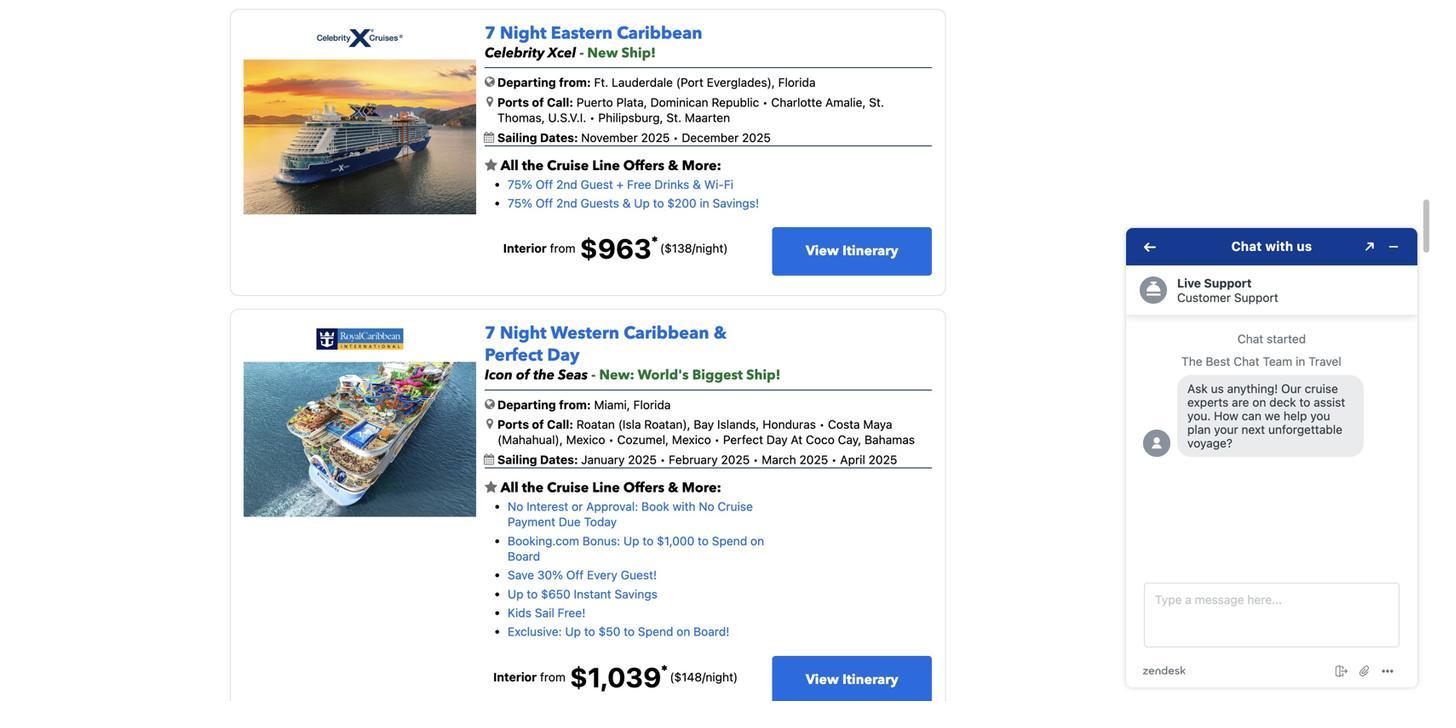 Task type: describe. For each thing, give the bounding box(es) containing it.
• down "roatan (isla roatan), bay islands, honduras"
[[714, 433, 720, 447]]

($138
[[660, 242, 692, 256]]

up inside 75% off 2nd guest + free drinks & wi-fi 75% off 2nd guests & up to $200 in savings!
[[634, 196, 650, 210]]

view itinerary for $963
[[806, 242, 898, 261]]

2025 down • cozumel, mexico • perfect day at coco cay, bahamas
[[721, 453, 750, 467]]

night for $1,039
[[500, 322, 547, 345]]

($148 / night)
[[670, 671, 738, 685]]

map marker image
[[486, 418, 493, 430]]

icon of the seas image
[[244, 362, 476, 517]]

of for $963
[[532, 95, 544, 109]]

(port
[[676, 76, 704, 90]]

1 horizontal spatial perfect
[[723, 433, 763, 447]]

eastern
[[551, 22, 613, 45]]

interior for $1,039
[[493, 671, 537, 685]]

up down no interest or approval: book with no cruise payment due today link
[[624, 534, 639, 548]]

from: for $1,039
[[559, 398, 591, 412]]

maya
[[863, 418, 892, 432]]

1 2nd from the top
[[556, 177, 577, 192]]

puerto plata, dominican republic
[[577, 95, 759, 109]]

view itinerary for $1,039
[[806, 671, 898, 690]]

75% off 2nd guest + free drinks & wi-fi 75% off 2nd guests & up to $200 in savings!
[[508, 177, 759, 210]]

7 for $963
[[485, 22, 496, 45]]

instant
[[574, 588, 611, 602]]

($148
[[670, 671, 702, 685]]

dates: for $1,039
[[540, 453, 578, 467]]

due
[[559, 515, 581, 530]]

star image for $963
[[485, 159, 497, 173]]

from: for $963
[[559, 76, 591, 90]]

st. for philipsburg,
[[667, 111, 682, 125]]

0 vertical spatial florida
[[778, 76, 816, 90]]

• down cozumel,
[[660, 453, 666, 467]]

/ for $963
[[692, 242, 696, 256]]

0 horizontal spatial florida
[[633, 398, 671, 412]]

thomas,
[[498, 111, 545, 125]]

up down 'free!'
[[565, 626, 581, 640]]

departing from: miami, florida
[[498, 398, 671, 412]]

sailing dates: for $1,039
[[498, 453, 581, 467]]

view for $963
[[806, 242, 839, 261]]

january
[[581, 453, 625, 467]]

february
[[669, 453, 718, 467]]

star image for $1,039
[[485, 481, 497, 495]]

2025 down "bahamas"
[[869, 453, 897, 467]]

no interest or approval: book with no cruise payment due today link
[[508, 500, 753, 530]]

board
[[508, 550, 540, 564]]

booking.com
[[508, 534, 579, 548]]

globe image for $963
[[485, 76, 495, 88]]

dates: for $963
[[540, 131, 578, 145]]

7 night eastern caribbean celebrity xcel - new ship!
[[485, 22, 703, 63]]

$963
[[580, 233, 652, 265]]

0 horizontal spatial on
[[677, 626, 690, 640]]

$1,000
[[657, 534, 695, 548]]

caribbean for $963
[[617, 22, 703, 45]]

map marker image
[[486, 96, 493, 108]]

to left the $50
[[584, 626, 595, 640]]

up to $650 instant savings link
[[508, 588, 658, 602]]

cay,
[[838, 433, 861, 447]]

roatan (isla roatan), bay islands, honduras
[[577, 418, 816, 432]]

islands,
[[717, 418, 759, 432]]

globe image for $1,039
[[485, 399, 495, 410]]

2025 down coco
[[799, 453, 828, 467]]

no interest or approval: book with no cruise payment due today booking.com bonus: up to $1,000 to spend on board save 30% off every guest! up to $650 instant savings kids sail free! exclusive: up to $50 to spend on board!
[[508, 500, 764, 640]]

lauderdale
[[612, 76, 673, 90]]

royal caribbean image
[[316, 329, 403, 350]]

bahamas
[[865, 433, 915, 447]]

the for $1,039
[[522, 479, 544, 498]]

/ for $1,039
[[702, 671, 706, 685]]

new
[[587, 44, 618, 63]]

ship! inside 7 night eastern caribbean celebrity xcel - new ship!
[[622, 44, 656, 63]]

view for $1,039
[[806, 671, 839, 690]]

call: for $1,039
[[547, 418, 573, 432]]

to down save
[[527, 588, 538, 602]]

at
[[791, 433, 803, 447]]

guests
[[581, 196, 619, 210]]

u.s.v.i.
[[548, 111, 586, 125]]

coco
[[806, 433, 835, 447]]

• cozumel, mexico • perfect day at coco cay, bahamas
[[605, 433, 915, 447]]

with
[[673, 500, 696, 514]]

$650
[[541, 588, 571, 602]]

0 vertical spatial off
[[536, 177, 553, 192]]

75% off 2nd guests & up to $200 in savings! link
[[508, 196, 759, 210]]

today
[[584, 515, 617, 530]]

ports for $963
[[498, 95, 529, 109]]

plata,
[[616, 95, 647, 109]]

or
[[572, 500, 583, 514]]

in
[[700, 196, 709, 210]]

more: for $1,039
[[682, 479, 721, 498]]

ship! inside 7 night western caribbean & perfect day icon of the seas - new: world's biggest ship!
[[746, 366, 781, 385]]

to inside 75% off 2nd guest + free drinks & wi-fi 75% off 2nd guests & up to $200 in savings!
[[653, 196, 664, 210]]

& up with
[[668, 479, 679, 498]]

miami,
[[594, 398, 630, 412]]

free
[[627, 177, 651, 192]]

bonus:
[[583, 534, 620, 548]]

cozumel,
[[617, 433, 669, 447]]

$50
[[598, 626, 621, 640]]

sailing for $963
[[498, 131, 537, 145]]

(mahahual),
[[498, 433, 563, 447]]

amalie,
[[825, 95, 866, 109]]

mexico inside costa maya (mahahual), mexico
[[566, 433, 605, 447]]

all for $1,039
[[501, 479, 519, 498]]

offers for $1,039
[[623, 479, 665, 498]]

payment
[[508, 515, 556, 530]]

wi-
[[704, 177, 724, 192]]

from for $1,039
[[540, 671, 566, 685]]

board!
[[694, 626, 730, 640]]

interior from $1,039
[[493, 662, 661, 694]]

exclusive: up to $50 to spend on board! link
[[508, 626, 730, 640]]

roatan),
[[644, 418, 691, 432]]

approval:
[[586, 500, 638, 514]]

1 75% from the top
[[508, 177, 532, 192]]

7 night western caribbean & perfect day icon of the seas - new: world's biggest ship!
[[485, 322, 781, 385]]

• left april
[[831, 453, 837, 467]]

savings
[[615, 588, 658, 602]]

november
[[581, 131, 638, 145]]

2 75% from the top
[[508, 196, 532, 210]]

itinerary for $963
[[842, 242, 898, 261]]

guest
[[581, 177, 613, 192]]

$1,039
[[570, 662, 661, 694]]

exclusive:
[[508, 626, 562, 640]]

celebrity
[[485, 44, 545, 63]]

charlotte amalie, st. thomas, u.s.v.i.
[[498, 95, 884, 125]]

interior from $963
[[503, 233, 652, 265]]

asterisk image for $1,039
[[661, 665, 668, 672]]

+
[[616, 177, 624, 192]]

kids sail free! link
[[508, 607, 586, 621]]

- inside 7 night western caribbean & perfect day icon of the seas - new: world's biggest ship!
[[591, 366, 596, 385]]

world's
[[638, 366, 689, 385]]

all for $963
[[501, 157, 519, 176]]

• up coco
[[816, 418, 828, 432]]

sail
[[535, 607, 554, 621]]

dominican
[[650, 95, 708, 109]]



Task type: locate. For each thing, give the bounding box(es) containing it.
0 vertical spatial itinerary
[[842, 242, 898, 261]]

night left xcel
[[500, 22, 547, 45]]

2025 down republic
[[742, 131, 771, 145]]

2 itinerary from the top
[[842, 671, 898, 690]]

cruise
[[547, 157, 589, 176], [547, 479, 589, 498], [718, 500, 753, 514]]

florida up roatan),
[[633, 398, 671, 412]]

cruise down january 2025 • february 2025 • march 2025 • april 2025
[[718, 500, 753, 514]]

2 vertical spatial off
[[566, 569, 584, 583]]

star image down map marker image
[[485, 481, 497, 495]]

sailing dates: down thomas,
[[498, 131, 581, 145]]

call: up u.s.v.i.
[[547, 95, 573, 109]]

night) right ($138
[[696, 242, 728, 256]]

day up departing from: miami, florida
[[547, 344, 580, 368]]

1 vertical spatial florida
[[633, 398, 671, 412]]

booking.com bonus: up to $1,000 to spend on board link
[[508, 534, 764, 564]]

bay
[[694, 418, 714, 432]]

line for $1,039
[[592, 479, 620, 498]]

up up kids
[[508, 588, 524, 602]]

1 vertical spatial day
[[767, 433, 788, 447]]

april
[[840, 453, 865, 467]]

0 vertical spatial ship!
[[622, 44, 656, 63]]

call: for $963
[[547, 95, 573, 109]]

1 view itinerary link from the top
[[772, 228, 932, 276]]

0 vertical spatial sailing
[[498, 131, 537, 145]]

0 vertical spatial view itinerary
[[806, 242, 898, 261]]

0 horizontal spatial perfect
[[485, 344, 543, 368]]

night)
[[696, 242, 728, 256], [706, 671, 738, 685]]

ft.
[[594, 76, 608, 90]]

seas
[[558, 366, 588, 385]]

1 vertical spatial 75%
[[508, 196, 532, 210]]

1 vertical spatial line
[[592, 479, 620, 498]]

offers up book
[[623, 479, 665, 498]]

1 vertical spatial ship!
[[746, 366, 781, 385]]

western
[[551, 322, 619, 345]]

2 offers from the top
[[623, 479, 665, 498]]

• down '• philipsburg, st. maarten'
[[673, 131, 679, 145]]

ports of call: for $963
[[498, 95, 573, 109]]

1 horizontal spatial florida
[[778, 76, 816, 90]]

1 from: from the top
[[559, 76, 591, 90]]

1 more: from the top
[[682, 157, 721, 176]]

no right with
[[699, 500, 715, 514]]

- right xcel
[[579, 44, 584, 63]]

calendar image down map marker image
[[484, 454, 494, 465]]

to down drinks
[[653, 196, 664, 210]]

mexico down "roatan (isla roatan), bay islands, honduras"
[[672, 433, 711, 447]]

2 view from the top
[[806, 671, 839, 690]]

star image
[[485, 159, 497, 173], [485, 481, 497, 495]]

interest
[[527, 500, 569, 514]]

0 vertical spatial night)
[[696, 242, 728, 256]]

2nd left guest
[[556, 177, 577, 192]]

1 vertical spatial the
[[533, 366, 555, 385]]

sailing dates: for $963
[[498, 131, 581, 145]]

0 vertical spatial calendar image
[[484, 132, 494, 143]]

1 departing from the top
[[498, 76, 556, 90]]

book
[[642, 500, 669, 514]]

dates: down u.s.v.i.
[[540, 131, 578, 145]]

0 vertical spatial night
[[500, 22, 547, 45]]

(isla
[[618, 418, 641, 432]]

1 vertical spatial view itinerary
[[806, 671, 898, 690]]

1 horizontal spatial st.
[[869, 95, 884, 109]]

perfect left seas
[[485, 344, 543, 368]]

all the cruise line offers & more: for $963
[[497, 157, 721, 176]]

1 horizontal spatial spend
[[712, 534, 747, 548]]

& inside 7 night western caribbean & perfect day icon of the seas - new: world's biggest ship!
[[714, 322, 727, 345]]

0 vertical spatial departing
[[498, 76, 556, 90]]

sailing dates: down (mahahual),
[[498, 453, 581, 467]]

more: for $963
[[682, 157, 721, 176]]

ship! up the lauderdale
[[622, 44, 656, 63]]

charlotte
[[771, 95, 822, 109]]

the left seas
[[533, 366, 555, 385]]

night) for $963
[[696, 242, 728, 256]]

2 sailing from the top
[[498, 453, 537, 467]]

1 no from the left
[[508, 500, 523, 514]]

0 vertical spatial day
[[547, 344, 580, 368]]

1 all the cruise line offers & more: from the top
[[497, 157, 721, 176]]

0 vertical spatial offers
[[623, 157, 665, 176]]

1 all from the top
[[501, 157, 519, 176]]

1 ports of call: from the top
[[498, 95, 573, 109]]

new:
[[599, 366, 635, 385]]

2 no from the left
[[699, 500, 715, 514]]

itinerary
[[842, 242, 898, 261], [842, 671, 898, 690]]

0 vertical spatial all
[[501, 157, 519, 176]]

to
[[653, 196, 664, 210], [643, 534, 654, 548], [698, 534, 709, 548], [527, 588, 538, 602], [584, 626, 595, 640], [624, 626, 635, 640]]

ports
[[498, 95, 529, 109], [498, 418, 529, 432]]

night) for $1,039
[[706, 671, 738, 685]]

interior inside interior from $963
[[503, 242, 547, 256]]

november 2025 • december 2025
[[581, 131, 771, 145]]

departing for $963
[[498, 76, 556, 90]]

0 vertical spatial perfect
[[485, 344, 543, 368]]

$200
[[667, 196, 697, 210]]

maarten
[[685, 111, 730, 125]]

republic
[[712, 95, 759, 109]]

night inside 7 night eastern caribbean celebrity xcel - new ship!
[[500, 22, 547, 45]]

7 inside 7 night eastern caribbean celebrity xcel - new ship!
[[485, 22, 496, 45]]

1 vertical spatial night
[[500, 322, 547, 345]]

0 vertical spatial from
[[550, 242, 576, 256]]

0 vertical spatial spend
[[712, 534, 747, 548]]

0 vertical spatial view
[[806, 242, 839, 261]]

0 horizontal spatial /
[[692, 242, 696, 256]]

1 vertical spatial cruise
[[547, 479, 589, 498]]

($138 / night)
[[660, 242, 728, 256]]

off inside no interest or approval: book with no cruise payment due today booking.com bonus: up to $1,000 to spend on board save 30% off every guest! up to $650 instant savings kids sail free! exclusive: up to $50 to spend on board!
[[566, 569, 584, 583]]

from inside interior from $1,039
[[540, 671, 566, 685]]

every
[[587, 569, 618, 583]]

1 vertical spatial night)
[[706, 671, 738, 685]]

1 vertical spatial off
[[536, 196, 553, 210]]

departing down celebrity
[[498, 76, 556, 90]]

asterisk image left ($138
[[652, 236, 658, 243]]

2nd
[[556, 177, 577, 192], [556, 196, 577, 210]]

on
[[751, 534, 764, 548], [677, 626, 690, 640]]

all the cruise line offers & more: for $1,039
[[497, 479, 721, 498]]

2 view itinerary link from the top
[[772, 657, 932, 702]]

2 globe image from the top
[[485, 399, 495, 410]]

1 call: from the top
[[547, 95, 573, 109]]

1 vertical spatial dates:
[[540, 453, 578, 467]]

2 all from the top
[[501, 479, 519, 498]]

1 vertical spatial offers
[[623, 479, 665, 498]]

&
[[668, 157, 679, 176], [693, 177, 701, 192], [622, 196, 631, 210], [714, 322, 727, 345], [668, 479, 679, 498]]

all the cruise line offers & more: up the approval:
[[497, 479, 721, 498]]

of up thomas,
[[532, 95, 544, 109]]

1 line from the top
[[592, 157, 620, 176]]

0 horizontal spatial spend
[[638, 626, 673, 640]]

7 inside 7 night western caribbean & perfect day icon of the seas - new: world's biggest ship!
[[485, 322, 496, 345]]

sailing dates:
[[498, 131, 581, 145], [498, 453, 581, 467]]

the inside 7 night western caribbean & perfect day icon of the seas - new: world's biggest ship!
[[533, 366, 555, 385]]

florida up charlotte
[[778, 76, 816, 90]]

0 horizontal spatial day
[[547, 344, 580, 368]]

& left the wi-
[[693, 177, 701, 192]]

• down the everglades),
[[759, 95, 771, 109]]

1 vertical spatial view itinerary link
[[772, 657, 932, 702]]

departing
[[498, 76, 556, 90], [498, 398, 556, 412]]

call:
[[547, 95, 573, 109], [547, 418, 573, 432]]

2025
[[641, 131, 670, 145], [742, 131, 771, 145], [628, 453, 657, 467], [721, 453, 750, 467], [799, 453, 828, 467], [869, 453, 897, 467]]

2 vertical spatial cruise
[[718, 500, 753, 514]]

night) right ($148
[[706, 671, 738, 685]]

/ down $200 on the top left of page
[[692, 242, 696, 256]]

• down puerto
[[590, 111, 595, 125]]

florida
[[778, 76, 816, 90], [633, 398, 671, 412]]

celebrity cruises image
[[316, 28, 403, 48]]

sailing for $1,039
[[498, 453, 537, 467]]

7 up icon
[[485, 322, 496, 345]]

2 2nd from the top
[[556, 196, 577, 210]]

1 vertical spatial view
[[806, 671, 839, 690]]

caribbean inside 7 night western caribbean & perfect day icon of the seas - new: world's biggest ship!
[[624, 322, 709, 345]]

ports of call: for $1,039
[[498, 418, 573, 432]]

• philipsburg, st. maarten
[[586, 111, 730, 125]]

0 vertical spatial of
[[532, 95, 544, 109]]

december
[[682, 131, 739, 145]]

from for $963
[[550, 242, 576, 256]]

perfect down islands,
[[723, 433, 763, 447]]

celebrity xcel image
[[244, 60, 476, 215]]

• up january
[[609, 433, 614, 447]]

off up up to $650 instant savings link
[[566, 569, 584, 583]]

ports of call: up thomas,
[[498, 95, 573, 109]]

1 sailing dates: from the top
[[498, 131, 581, 145]]

1 vertical spatial -
[[591, 366, 596, 385]]

7
[[485, 22, 496, 45], [485, 322, 496, 345]]

1 vertical spatial itinerary
[[842, 671, 898, 690]]

calendar image for $963
[[484, 132, 494, 143]]

no up payment
[[508, 500, 523, 514]]

spend right $1,000
[[712, 534, 747, 548]]

spend down the savings
[[638, 626, 673, 640]]

& up drinks
[[668, 157, 679, 176]]

sailing down (mahahual),
[[498, 453, 537, 467]]

1 itinerary from the top
[[842, 242, 898, 261]]

interior for $963
[[503, 242, 547, 256]]

no
[[508, 500, 523, 514], [699, 500, 715, 514]]

save 30% off every guest! link
[[508, 569, 657, 583]]

all the cruise line offers & more: up +
[[497, 157, 721, 176]]

caribbean up world's
[[624, 322, 709, 345]]

1 globe image from the top
[[485, 76, 495, 88]]

call: down departing from: miami, florida
[[547, 418, 573, 432]]

1 vertical spatial ports
[[498, 418, 529, 432]]

1 dates: from the top
[[540, 131, 578, 145]]

calendar image
[[484, 132, 494, 143], [484, 454, 494, 465]]

offers
[[623, 157, 665, 176], [623, 479, 665, 498]]

0 horizontal spatial mexico
[[566, 433, 605, 447]]

1 horizontal spatial mexico
[[672, 433, 711, 447]]

save
[[508, 569, 534, 583]]

1 vertical spatial interior
[[493, 671, 537, 685]]

1 vertical spatial spend
[[638, 626, 673, 640]]

-
[[579, 44, 584, 63], [591, 366, 596, 385]]

ports of call: up (mahahual),
[[498, 418, 573, 432]]

cruise up guest
[[547, 157, 589, 176]]

line for $963
[[592, 157, 620, 176]]

1 horizontal spatial on
[[751, 534, 764, 548]]

1 horizontal spatial no
[[699, 500, 715, 514]]

2 vertical spatial of
[[532, 418, 544, 432]]

2 more: from the top
[[682, 479, 721, 498]]

off left guest
[[536, 177, 553, 192]]

departing for $1,039
[[498, 398, 556, 412]]

1 vertical spatial star image
[[485, 481, 497, 495]]

globe image
[[485, 76, 495, 88], [485, 399, 495, 410]]

on right $1,000
[[751, 534, 764, 548]]

0 vertical spatial asterisk image
[[652, 236, 658, 243]]

departing from: ft. lauderdale (port everglades), florida
[[498, 76, 816, 90]]

puerto
[[577, 95, 613, 109]]

1 horizontal spatial -
[[591, 366, 596, 385]]

1 horizontal spatial ship!
[[746, 366, 781, 385]]

caribbean up departing from: ft. lauderdale (port everglades), florida
[[617, 22, 703, 45]]

from: up roatan
[[559, 398, 591, 412]]

1 vertical spatial all the cruise line offers & more:
[[497, 479, 721, 498]]

1 vertical spatial asterisk image
[[661, 665, 668, 672]]

st. for amalie,
[[869, 95, 884, 109]]

asterisk image
[[652, 236, 658, 243], [661, 665, 668, 672]]

1 vertical spatial ports of call:
[[498, 418, 573, 432]]

1 vertical spatial 7
[[485, 322, 496, 345]]

night for $963
[[500, 22, 547, 45]]

globe image up map marker image
[[485, 399, 495, 410]]

1 vertical spatial caribbean
[[624, 322, 709, 345]]

1 vertical spatial more:
[[682, 479, 721, 498]]

guest!
[[621, 569, 657, 583]]

night inside 7 night western caribbean & perfect day icon of the seas - new: world's biggest ship!
[[500, 322, 547, 345]]

0 vertical spatial /
[[692, 242, 696, 256]]

0 horizontal spatial ship!
[[622, 44, 656, 63]]

interior inside interior from $1,039
[[493, 671, 537, 685]]

line
[[592, 157, 620, 176], [592, 479, 620, 498]]

the for $963
[[522, 157, 544, 176]]

view itinerary
[[806, 242, 898, 261], [806, 671, 898, 690]]

view itinerary link for $963
[[772, 228, 932, 276]]

of for $1,039
[[532, 418, 544, 432]]

0 vertical spatial star image
[[485, 159, 497, 173]]

of right icon
[[516, 366, 530, 385]]

2 mexico from the left
[[672, 433, 711, 447]]

view itinerary link
[[772, 228, 932, 276], [772, 657, 932, 702]]

cruise for $963
[[547, 157, 589, 176]]

2 7 from the top
[[485, 322, 496, 345]]

1 view from the top
[[806, 242, 839, 261]]

1 vertical spatial /
[[702, 671, 706, 685]]

7 up map marker icon
[[485, 22, 496, 45]]

0 vertical spatial ports
[[498, 95, 529, 109]]

mexico down roatan
[[566, 433, 605, 447]]

0 vertical spatial call:
[[547, 95, 573, 109]]

caribbean for $1,039
[[624, 322, 709, 345]]

star image down map marker icon
[[485, 159, 497, 173]]

from: left ft. at the top left
[[559, 76, 591, 90]]

itinerary for $1,039
[[842, 671, 898, 690]]

0 vertical spatial sailing dates:
[[498, 131, 581, 145]]

2 dates: from the top
[[540, 453, 578, 467]]

1 vertical spatial departing
[[498, 398, 556, 412]]

from left $963
[[550, 242, 576, 256]]

xcel
[[548, 44, 576, 63]]

1 star image from the top
[[485, 159, 497, 173]]

the up interest
[[522, 479, 544, 498]]

1 7 from the top
[[485, 22, 496, 45]]

& down 75% off 2nd guest + free drinks & wi-fi link
[[622, 196, 631, 210]]

st.
[[869, 95, 884, 109], [667, 111, 682, 125]]

1 vertical spatial st.
[[667, 111, 682, 125]]

ship! right biggest
[[746, 366, 781, 385]]

•
[[759, 95, 771, 109], [590, 111, 595, 125], [673, 131, 679, 145], [816, 418, 828, 432], [609, 433, 614, 447], [714, 433, 720, 447], [660, 453, 666, 467], [753, 453, 759, 467], [831, 453, 837, 467]]

kids
[[508, 607, 532, 621]]

0 vertical spatial interior
[[503, 242, 547, 256]]

view itinerary link for $1,039
[[772, 657, 932, 702]]

2 vertical spatial the
[[522, 479, 544, 498]]

1 vertical spatial call:
[[547, 418, 573, 432]]

0 horizontal spatial no
[[508, 500, 523, 514]]

1 vertical spatial from
[[540, 671, 566, 685]]

philipsburg,
[[598, 111, 663, 125]]

spend
[[712, 534, 747, 548], [638, 626, 673, 640]]

cruise inside no interest or approval: book with no cruise payment due today booking.com bonus: up to $1,000 to spend on board save 30% off every guest! up to $650 instant savings kids sail free! exclusive: up to $50 to spend on board!
[[718, 500, 753, 514]]

2 ports of call: from the top
[[498, 418, 573, 432]]

1 offers from the top
[[623, 157, 665, 176]]

0 vertical spatial all the cruise line offers & more:
[[497, 157, 721, 176]]

1 horizontal spatial asterisk image
[[661, 665, 668, 672]]

2 calendar image from the top
[[484, 454, 494, 465]]

2025 down cozumel,
[[628, 453, 657, 467]]

1 sailing from the top
[[498, 131, 537, 145]]

/ down board!
[[702, 671, 706, 685]]

30%
[[537, 569, 563, 583]]

to left $1,000
[[643, 534, 654, 548]]

night
[[500, 22, 547, 45], [500, 322, 547, 345]]

ship!
[[622, 44, 656, 63], [746, 366, 781, 385]]

2 sailing dates: from the top
[[498, 453, 581, 467]]

dates:
[[540, 131, 578, 145], [540, 453, 578, 467]]

sailing down thomas,
[[498, 131, 537, 145]]

1 vertical spatial on
[[677, 626, 690, 640]]

0 vertical spatial dates:
[[540, 131, 578, 145]]

of
[[532, 95, 544, 109], [516, 366, 530, 385], [532, 418, 544, 432]]

1 night from the top
[[500, 22, 547, 45]]

mexico
[[566, 433, 605, 447], [672, 433, 711, 447]]

1 vertical spatial from:
[[559, 398, 591, 412]]

biggest
[[692, 366, 743, 385]]

• down • cozumel, mexico • perfect day at coco cay, bahamas
[[753, 453, 759, 467]]

caribbean inside 7 night eastern caribbean celebrity xcel - new ship!
[[617, 22, 703, 45]]

2 star image from the top
[[485, 481, 497, 495]]

7 for $1,039
[[485, 322, 496, 345]]

costa maya (mahahual), mexico
[[498, 418, 892, 447]]

1 calendar image from the top
[[484, 132, 494, 143]]

1 horizontal spatial day
[[767, 433, 788, 447]]

- inside 7 night eastern caribbean celebrity xcel - new ship!
[[579, 44, 584, 63]]

drinks
[[655, 177, 689, 192]]

from:
[[559, 76, 591, 90], [559, 398, 591, 412]]

free!
[[558, 607, 586, 621]]

fi
[[724, 177, 733, 192]]

- right seas
[[591, 366, 596, 385]]

more: up with
[[682, 479, 721, 498]]

2025 down '• philipsburg, st. maarten'
[[641, 131, 670, 145]]

line up the approval:
[[592, 479, 620, 498]]

cruise for $1,039
[[547, 479, 589, 498]]

0 vertical spatial the
[[522, 157, 544, 176]]

from inside interior from $963
[[550, 242, 576, 256]]

0 vertical spatial line
[[592, 157, 620, 176]]

st. right amalie,
[[869, 95, 884, 109]]

from down the exclusive:
[[540, 671, 566, 685]]

asterisk image for $963
[[652, 236, 658, 243]]

/
[[692, 242, 696, 256], [702, 671, 706, 685]]

to right the $50
[[624, 626, 635, 640]]

1 vertical spatial perfect
[[723, 433, 763, 447]]

globe image up map marker icon
[[485, 76, 495, 88]]

2 ports from the top
[[498, 418, 529, 432]]

march
[[762, 453, 796, 467]]

ports up thomas,
[[498, 95, 529, 109]]

departing up (mahahual),
[[498, 398, 556, 412]]

0 vertical spatial from:
[[559, 76, 591, 90]]

of inside 7 night western caribbean & perfect day icon of the seas - new: world's biggest ship!
[[516, 366, 530, 385]]

of up (mahahual),
[[532, 418, 544, 432]]

0 vertical spatial on
[[751, 534, 764, 548]]

day inside 7 night western caribbean & perfect day icon of the seas - new: world's biggest ship!
[[547, 344, 580, 368]]

1 horizontal spatial /
[[702, 671, 706, 685]]

calendar image for $1,039
[[484, 454, 494, 465]]

icon
[[485, 366, 513, 385]]

2 line from the top
[[592, 479, 620, 498]]

0 vertical spatial st.
[[869, 95, 884, 109]]

to right $1,000
[[698, 534, 709, 548]]

off left "guests"
[[536, 196, 553, 210]]

cruise up or
[[547, 479, 589, 498]]

asterisk image left ($148
[[661, 665, 668, 672]]

1 vertical spatial sailing
[[498, 453, 537, 467]]

all down thomas,
[[501, 157, 519, 176]]

everglades),
[[707, 76, 775, 90]]

calendar image down map marker icon
[[484, 132, 494, 143]]

all the cruise line offers & more:
[[497, 157, 721, 176], [497, 479, 721, 498]]

2 departing from the top
[[498, 398, 556, 412]]

sailing
[[498, 131, 537, 145], [498, 453, 537, 467]]

savings!
[[713, 196, 759, 210]]

0 vertical spatial ports of call:
[[498, 95, 573, 109]]

1 view itinerary from the top
[[806, 242, 898, 261]]

roatan
[[577, 418, 615, 432]]

perfect inside 7 night western caribbean & perfect day icon of the seas - new: world's biggest ship!
[[485, 344, 543, 368]]

0 horizontal spatial st.
[[667, 111, 682, 125]]

2 night from the top
[[500, 322, 547, 345]]

1 mexico from the left
[[566, 433, 605, 447]]

0 vertical spatial 75%
[[508, 177, 532, 192]]

75% up interior from $963 at the left top
[[508, 196, 532, 210]]

2 from: from the top
[[559, 398, 591, 412]]

ports for $1,039
[[498, 418, 529, 432]]

off
[[536, 177, 553, 192], [536, 196, 553, 210], [566, 569, 584, 583]]

1 ports from the top
[[498, 95, 529, 109]]

0 vertical spatial 7
[[485, 22, 496, 45]]

st. down dominican
[[667, 111, 682, 125]]

night up icon
[[500, 322, 547, 345]]

january 2025 • february 2025 • march 2025 • april 2025
[[581, 453, 897, 467]]

1 vertical spatial calendar image
[[484, 454, 494, 465]]

0 vertical spatial view itinerary link
[[772, 228, 932, 276]]

offers for $963
[[623, 157, 665, 176]]

offers up free
[[623, 157, 665, 176]]

dates: down (mahahual),
[[540, 453, 578, 467]]

the down thomas,
[[522, 157, 544, 176]]

st. inside the charlotte amalie, st. thomas, u.s.v.i.
[[869, 95, 884, 109]]

2 all the cruise line offers & more: from the top
[[497, 479, 721, 498]]

2 call: from the top
[[547, 418, 573, 432]]

2 view itinerary from the top
[[806, 671, 898, 690]]

1 vertical spatial all
[[501, 479, 519, 498]]

on left board!
[[677, 626, 690, 640]]



Task type: vqa. For each thing, say whether or not it's contained in the screenshot.
or
yes



